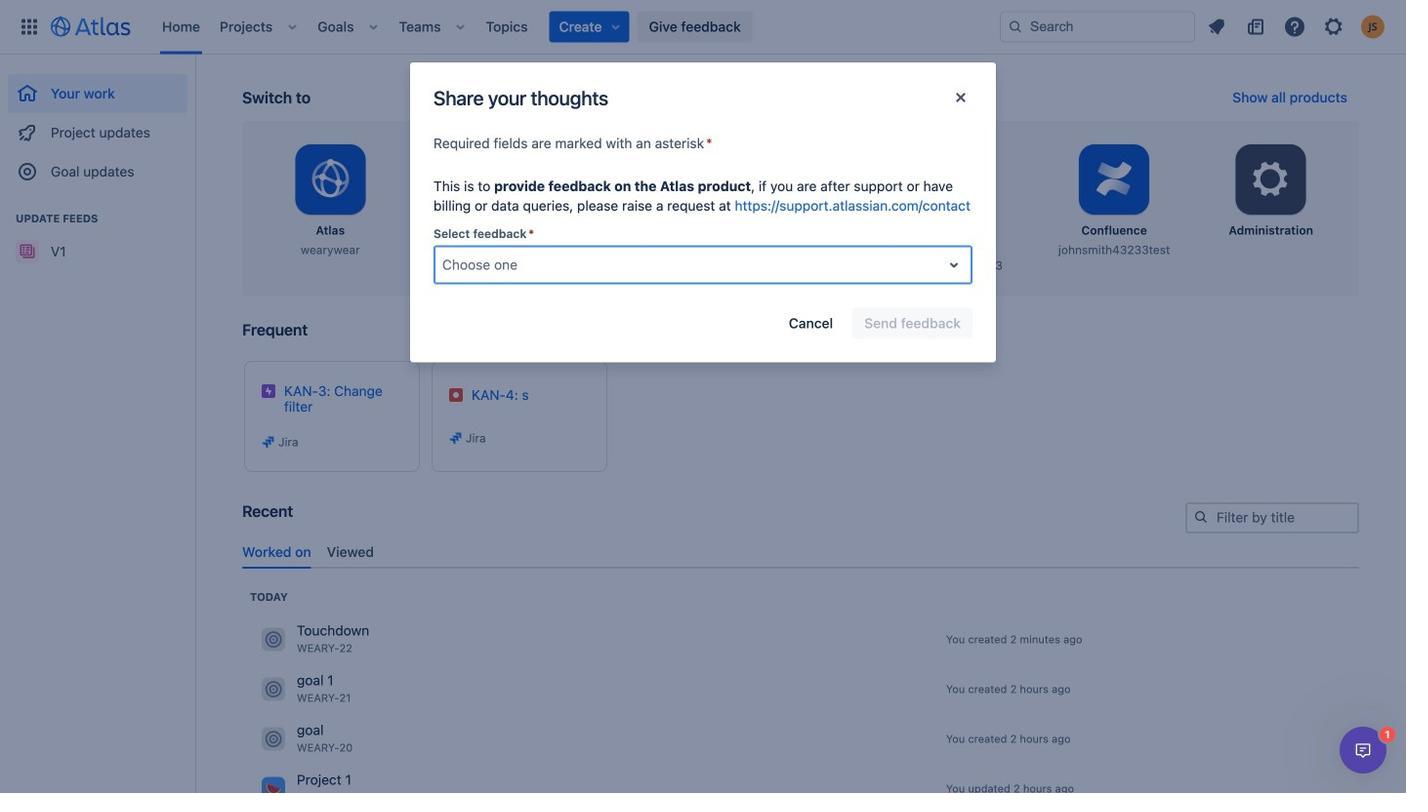 Task type: locate. For each thing, give the bounding box(es) containing it.
Search field
[[1000, 11, 1195, 42]]

tab list
[[234, 537, 1367, 569]]

banner
[[0, 0, 1406, 55]]

open image
[[942, 253, 966, 277]]

0 horizontal spatial jira image
[[261, 435, 276, 450]]

None text field
[[442, 255, 446, 275]]

close modal image
[[949, 86, 973, 109]]

2 group from the top
[[8, 191, 188, 277]]

Filter by title field
[[1188, 505, 1358, 532]]

1 vertical spatial townsquare image
[[262, 678, 285, 702]]

2 vertical spatial townsquare image
[[262, 728, 285, 751]]

jira image
[[448, 431, 464, 446], [261, 435, 276, 450]]

group
[[8, 55, 188, 197], [8, 191, 188, 277]]

2 townsquare image from the top
[[262, 678, 285, 702]]

townsquare image
[[262, 628, 285, 652], [262, 678, 285, 702], [262, 728, 285, 751]]

help image
[[1283, 15, 1307, 39]]

None search field
[[1000, 11, 1195, 42]]

jira image
[[448, 431, 464, 446], [261, 435, 276, 450]]

heading
[[250, 590, 288, 605]]

0 vertical spatial townsquare image
[[262, 628, 285, 652]]

search image
[[1008, 19, 1024, 35]]



Task type: vqa. For each thing, say whether or not it's contained in the screenshot.
Banner at the top of page
yes



Task type: describe. For each thing, give the bounding box(es) containing it.
1 horizontal spatial jira image
[[448, 431, 464, 446]]

settings image
[[1248, 156, 1295, 203]]

1 group from the top
[[8, 55, 188, 197]]

3 townsquare image from the top
[[262, 728, 285, 751]]

1 horizontal spatial jira image
[[448, 431, 464, 446]]

1 townsquare image from the top
[[262, 628, 285, 652]]

top element
[[12, 0, 1000, 54]]

search image
[[1193, 510, 1209, 525]]

0 horizontal spatial jira image
[[261, 435, 276, 450]]

townsquare image
[[262, 778, 285, 794]]



